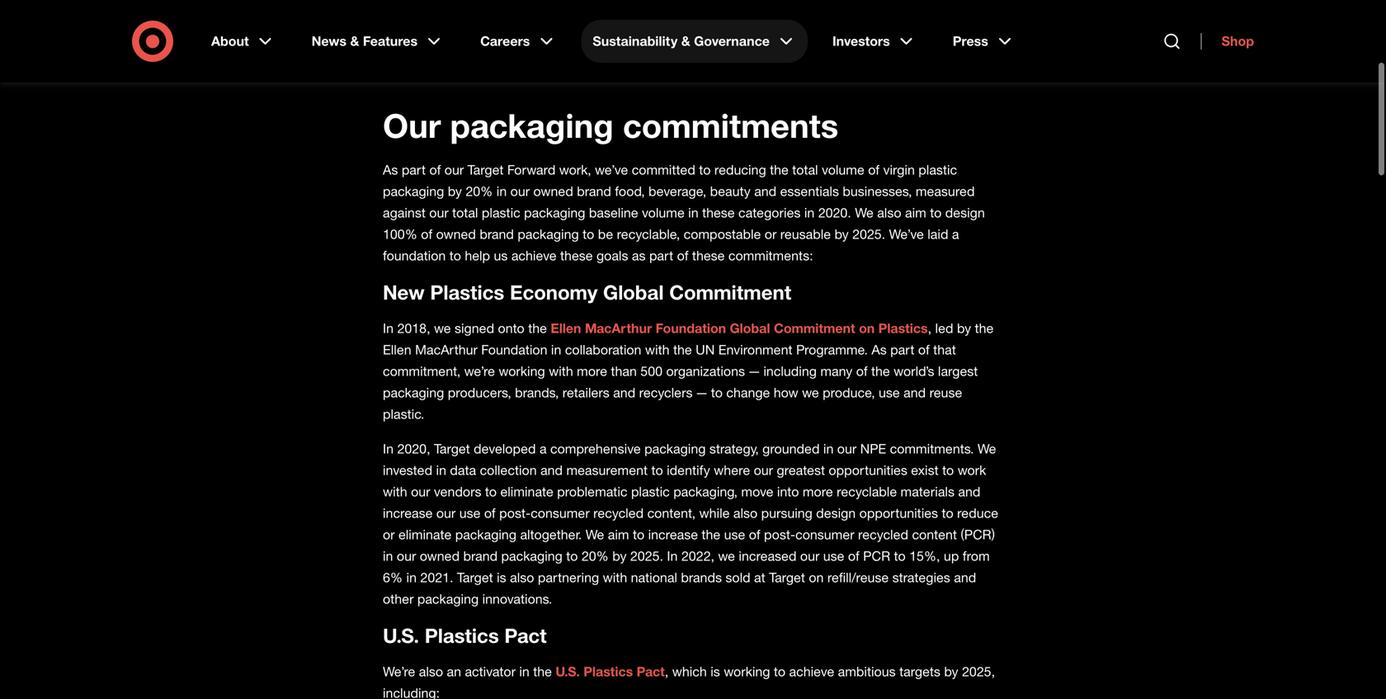 Task type: locate. For each thing, give the bounding box(es) containing it.
foundation inside , led by the ellen macarthur foundation in collaboration with the un environment programme. as part of that commitment, we're working with more than 500 organizations — including many of the world's largest packaging producers, brands, retailers and recyclers — to change how we produce, use and reuse plastic.
[[481, 342, 548, 358]]

on up programme.
[[859, 320, 875, 336]]

0 vertical spatial increase
[[383, 505, 433, 521]]

produce,
[[823, 385, 875, 401]]

1 horizontal spatial u.s.
[[556, 664, 580, 680]]

0 horizontal spatial &
[[350, 33, 359, 49]]

0 vertical spatial post-
[[499, 505, 531, 521]]

working up brands,
[[499, 363, 545, 379]]

0 horizontal spatial foundation
[[481, 342, 548, 358]]

target right "2021."
[[457, 569, 493, 586]]

more down greatest
[[803, 484, 833, 500]]

us
[[494, 248, 508, 264]]

0 vertical spatial recycled
[[594, 505, 644, 521]]

1 vertical spatial recycled
[[858, 526, 909, 543]]

0 horizontal spatial achieve
[[512, 248, 557, 264]]

help
[[465, 248, 490, 264]]

u.s.
[[383, 623, 419, 647], [556, 664, 580, 680]]

npe
[[861, 441, 887, 457]]

we right how
[[802, 385, 819, 401]]

0 vertical spatial aim
[[905, 205, 927, 221]]

global down as
[[603, 280, 664, 304]]

also
[[878, 205, 902, 221], [734, 505, 758, 521], [510, 569, 534, 586], [419, 664, 443, 680]]

including:
[[383, 685, 440, 699]]

0 vertical spatial consumer
[[531, 505, 590, 521]]

plastic inside in 2020, target developed a comprehensive packaging strategy, grounded in our npe commitments. we invested in data collection and measurement to identify where our greatest opportunities exist to work with our vendors to eliminate problematic plastic packaging, move into more recyclable materials and increase our use of post-consumer recycled content, while also pursuing design opportunities to reduce or eliminate packaging altogether.
[[631, 484, 670, 500]]

our
[[445, 162, 464, 178], [511, 183, 530, 199], [429, 205, 449, 221], [838, 441, 857, 457], [754, 462, 773, 478], [411, 484, 430, 500], [436, 505, 456, 521], [397, 548, 416, 564], [800, 548, 820, 564]]

0 vertical spatial global
[[603, 280, 664, 304]]

features
[[363, 33, 418, 49]]

of inside increased our use of pcr to 15%, up from 6%
[[848, 548, 860, 564]]

as right programme.
[[872, 342, 887, 358]]

1 horizontal spatial &
[[681, 33, 691, 49]]

the right onto
[[528, 320, 547, 336]]

or
[[765, 226, 777, 242], [383, 526, 395, 543]]

0 vertical spatial in
[[383, 320, 394, 336]]

0 vertical spatial brand
[[577, 183, 611, 199]]

of inside in 2020, target developed a comprehensive packaging strategy, grounded in our npe commitments. we invested in data collection and measurement to identify where our greatest opportunities exist to work with our vendors to eliminate problematic plastic packaging, move into more recyclable materials and increase our use of post-consumer recycled content, while also pursuing design opportunities to reduce or eliminate packaging altogether.
[[484, 505, 496, 521]]

increase up n
[[648, 526, 698, 543]]

1 horizontal spatial ellen
[[551, 320, 581, 336]]

1 vertical spatial or
[[383, 526, 395, 543]]

(pcr)
[[961, 526, 995, 543]]

as inside , led by the ellen macarthur foundation in collaboration with the un environment programme. as part of that commitment, we're working with more than 500 organizations — including many of the world's largest packaging producers, brands, retailers and recyclers — to change how we produce, use and reuse plastic.
[[872, 342, 887, 358]]

our up move
[[754, 462, 773, 478]]

pcr
[[863, 548, 891, 564]]

part up against
[[402, 162, 426, 178]]

aim up the 'we've'
[[905, 205, 927, 221]]

we right 2018,
[[434, 320, 451, 336]]

1 vertical spatial —
[[696, 385, 708, 401]]

0 vertical spatial design
[[946, 205, 985, 221]]

0 horizontal spatial a
[[540, 441, 547, 457]]

or up 6%
[[383, 526, 395, 543]]

plastic up measured on the top right
[[919, 162, 957, 178]]

0 horizontal spatial plastic
[[482, 205, 521, 221]]

0 horizontal spatial eliminate
[[399, 526, 452, 543]]

foundation
[[383, 248, 446, 264]]

0 vertical spatial working
[[499, 363, 545, 379]]

1 horizontal spatial is
[[711, 664, 720, 680]]

grounded
[[763, 441, 820, 457]]

in down essentials
[[805, 205, 815, 221]]

, left led
[[928, 320, 932, 336]]

in up greatest
[[824, 441, 834, 457]]

use
[[879, 385, 900, 401], [459, 505, 481, 521], [724, 526, 746, 543], [823, 548, 845, 564]]

a inside as part of our target forward work, we've committed to reducing the total volume of virgin plastic packaging by 20% in our owned brand food, beverage, beauty and essentials businesses, measured against our total plastic packaging baseline volume in these categories in 2020. we also aim to design 100% of owned brand packaging to be recyclable, compostable or reusable by 2025. we've laid a foundation to help us achieve these goals as part of these commitments:
[[952, 226, 959, 242]]

0 vertical spatial owned
[[534, 183, 573, 199]]

aim
[[905, 205, 927, 221], [608, 526, 629, 543]]

problematic
[[557, 484, 628, 500]]

pact
[[505, 623, 547, 647], [637, 664, 665, 680]]

20% up "help"
[[466, 183, 493, 199]]

environment
[[719, 342, 793, 358]]

of down recyclable,
[[677, 248, 689, 264]]

0 vertical spatial we
[[434, 320, 451, 336]]

increase down invested
[[383, 505, 433, 521]]

and inside as part of our target forward work, we've committed to reducing the total volume of virgin plastic packaging by 20% in our owned brand food, beverage, beauty and essentials businesses, measured against our total plastic packaging baseline volume in these categories in 2020. we also aim to design 100% of owned brand packaging to be recyclable, compostable or reusable by 2025. we've laid a foundation to help us achieve these goals as part of these commitments:
[[755, 183, 777, 199]]

consumer up altogether.
[[531, 505, 590, 521]]

recyclers
[[639, 385, 693, 401]]

our right against
[[429, 205, 449, 221]]

forward
[[507, 162, 556, 178]]

also inside as part of our target forward work, we've committed to reducing the total volume of virgin plastic packaging by 20% in our owned brand food, beverage, beauty and essentials businesses, measured against our total plastic packaging baseline volume in these categories in 2020. we also aim to design 100% of owned brand packaging to be recyclable, compostable or reusable by 2025. we've laid a foundation to help us achieve these goals as part of these commitments:
[[878, 205, 902, 221]]

0 horizontal spatial 20%
[[466, 183, 493, 199]]

packaging,
[[674, 484, 738, 500]]

increase inside in 2020, target developed a comprehensive packaging strategy, grounded in our npe commitments. we invested in data collection and measurement to identify where our greatest opportunities exist to work with our vendors to eliminate problematic plastic packaging, move into more recyclable materials and increase our use of post-consumer recycled content, while also pursuing design opportunities to reduce or eliminate packaging altogether.
[[383, 505, 433, 521]]

1 vertical spatial more
[[803, 484, 833, 500]]

, inside , led by the ellen macarthur foundation in collaboration with the un environment programme. as part of that commitment, we're working with more than 500 organizations — including many of the world's largest packaging producers, brands, retailers and recyclers — to change how we produce, use and reuse plastic.
[[928, 320, 932, 336]]

a right developed
[[540, 441, 547, 457]]

target left the forward
[[468, 162, 504, 178]]

recyclable
[[837, 484, 897, 500]]

in up 6%
[[383, 548, 393, 564]]

we've
[[889, 226, 924, 242]]

we up owned brand packaging to 20% by 2025 . i n 2022, we
[[586, 526, 604, 543]]

design down recyclable
[[816, 505, 856, 521]]

the
[[770, 162, 789, 178], [528, 320, 547, 336], [975, 320, 994, 336], [673, 342, 692, 358], [872, 363, 890, 379], [702, 526, 721, 543], [533, 664, 552, 680]]

is inside target is also partnering with national brands sold at target on refill/reuse strategies and other packaging innovations.
[[497, 569, 506, 586]]

laid
[[928, 226, 949, 242]]

packaging down commitment,
[[383, 385, 444, 401]]

0 vertical spatial u.s.
[[383, 623, 419, 647]]

also inside target is also partnering with national brands sold at target on refill/reuse strategies and other packaging innovations.
[[510, 569, 534, 586]]

& left governance on the right of page
[[681, 33, 691, 49]]

1 horizontal spatial volume
[[822, 162, 865, 178]]

plastics up signed
[[430, 280, 505, 304]]

2 in from the top
[[383, 441, 394, 457]]

to inside , led by the ellen macarthur foundation in collaboration with the un environment programme. as part of that commitment, we're working with more than 500 organizations — including many of the world's largest packaging producers, brands, retailers and recyclers — to change how we produce, use and reuse plastic.
[[711, 385, 723, 401]]

design down measured on the top right
[[946, 205, 985, 221]]

and down from
[[954, 569, 977, 586]]

in
[[497, 183, 507, 199], [688, 205, 699, 221], [805, 205, 815, 221], [551, 342, 562, 358], [824, 441, 834, 457], [436, 462, 446, 478], [383, 548, 393, 564], [406, 569, 417, 586], [519, 664, 530, 680]]

0 vertical spatial commitment
[[670, 280, 792, 304]]

, left which
[[665, 664, 669, 680]]

use down while
[[724, 526, 746, 543]]

0 horizontal spatial ellen
[[383, 342, 412, 358]]

2 vertical spatial we
[[718, 548, 735, 564]]

increase
[[383, 505, 433, 521], [648, 526, 698, 543]]

brand up the us
[[480, 226, 514, 242]]

2018,
[[397, 320, 430, 336]]

recyclable,
[[617, 226, 680, 242]]

or inside in 2020, target developed a comprehensive packaging strategy, grounded in our npe commitments. we invested in data collection and measurement to identify where our greatest opportunities exist to work with our vendors to eliminate problematic plastic packaging, move into more recyclable materials and increase our use of post-consumer recycled content, while also pursuing design opportunities to reduce or eliminate packaging altogether.
[[383, 526, 395, 543]]

target inside in 2020, target developed a comprehensive packaging strategy, grounded in our npe commitments. we invested in data collection and measurement to identify where our greatest opportunities exist to work with our vendors to eliminate problematic plastic packaging, move into more recyclable materials and increase our use of post-consumer recycled content, while also pursuing design opportunities to reduce or eliminate packaging altogether.
[[434, 441, 470, 457]]

1 horizontal spatial a
[[952, 226, 959, 242]]

2 horizontal spatial part
[[891, 342, 915, 358]]

1 horizontal spatial achieve
[[789, 664, 835, 680]]

commitments
[[623, 105, 839, 146]]

with inside target is also partnering with national brands sold at target on refill/reuse strategies and other packaging innovations.
[[603, 569, 627, 586]]

with
[[645, 342, 670, 358], [549, 363, 573, 379], [383, 484, 407, 500], [603, 569, 627, 586]]

0 horizontal spatial as
[[383, 162, 398, 178]]

pact left which
[[637, 664, 665, 680]]

on inside target is also partnering with national brands sold at target on refill/reuse strategies and other packaging innovations.
[[809, 569, 824, 586]]

owned brand packaging to 20% by 2025 . i n 2022, we
[[420, 548, 739, 564]]

1 vertical spatial we
[[802, 385, 819, 401]]

brand
[[577, 183, 611, 199], [480, 226, 514, 242], [463, 548, 498, 564]]

u.s. right the activator
[[556, 664, 580, 680]]

1 vertical spatial commitment
[[774, 320, 856, 336]]

ellen down 2018,
[[383, 342, 412, 358]]

0 horizontal spatial volume
[[642, 205, 685, 221]]

1 horizontal spatial total
[[793, 162, 818, 178]]

2025.
[[853, 226, 886, 242]]

0 vertical spatial ellen
[[551, 320, 581, 336]]

greatest
[[777, 462, 825, 478]]

our left the forward
[[445, 162, 464, 178]]

in inside in 2020, target developed a comprehensive packaging strategy, grounded in our npe commitments. we invested in data collection and measurement to identify where our greatest opportunities exist to work with our vendors to eliminate problematic plastic packaging, move into more recyclable materials and increase our use of post-consumer recycled content, while also pursuing design opportunities to reduce or eliminate packaging altogether.
[[383, 441, 394, 457]]

our inside we aim to increase the use of post-consumer recycled content (pcr) in our
[[397, 548, 416, 564]]

1 horizontal spatial post-
[[764, 526, 796, 543]]

in left the data
[[436, 462, 446, 478]]

our right increased
[[800, 548, 820, 564]]

in for in 2018, we signed onto the ellen macarthur foundation global commitment on plastics
[[383, 320, 394, 336]]

&
[[350, 33, 359, 49], [681, 33, 691, 49]]

of up increased
[[749, 526, 761, 543]]

aim up owned brand packaging to 20% by 2025 . i n 2022, we
[[608, 526, 629, 543]]

volume down beverage,
[[642, 205, 685, 221]]

work
[[958, 462, 987, 478]]

0 vertical spatial 20%
[[466, 183, 493, 199]]

1 vertical spatial foundation
[[481, 342, 548, 358]]

2020.
[[819, 205, 852, 221]]

1 horizontal spatial plastic
[[631, 484, 670, 500]]

1 in from the top
[[383, 320, 394, 336]]

more inside in 2020, target developed a comprehensive packaging strategy, grounded in our npe commitments. we invested in data collection and measurement to identify where our greatest opportunities exist to work with our vendors to eliminate problematic plastic packaging, move into more recyclable materials and increase our use of post-consumer recycled content, while also pursuing design opportunities to reduce or eliminate packaging altogether.
[[803, 484, 833, 500]]

recycled down problematic
[[594, 505, 644, 521]]

the up essentials
[[770, 162, 789, 178]]

& for governance
[[681, 33, 691, 49]]

0 horizontal spatial aim
[[608, 526, 629, 543]]

1 vertical spatial we
[[978, 441, 997, 457]]

by
[[448, 183, 462, 199], [835, 226, 849, 242], [957, 320, 972, 336], [613, 548, 627, 564], [944, 664, 959, 680]]

target up the data
[[434, 441, 470, 457]]

organizations
[[666, 363, 745, 379]]

we inside in 2020, target developed a comprehensive packaging strategy, grounded in our npe commitments. we invested in data collection and measurement to identify where our greatest opportunities exist to work with our vendors to eliminate problematic plastic packaging, move into more recyclable materials and increase our use of post-consumer recycled content, while also pursuing design opportunities to reduce or eliminate packaging altogether.
[[978, 441, 997, 457]]

largest
[[938, 363, 978, 379]]

1 vertical spatial increase
[[648, 526, 698, 543]]

new plastics economy global commitment
[[383, 280, 792, 304]]

also left an
[[419, 664, 443, 680]]

2 vertical spatial part
[[891, 342, 915, 358]]

to inside , which is working to achieve ambitious targets by 2025, including:
[[774, 664, 786, 680]]

macarthur up commitment,
[[415, 342, 478, 358]]

from
[[963, 548, 990, 564]]

content
[[912, 526, 957, 543]]

investors
[[833, 33, 890, 49]]

2021.
[[420, 569, 453, 586]]

2 & from the left
[[681, 33, 691, 49]]

total up "help"
[[452, 205, 478, 221]]

, which is working to achieve ambitious targets by 2025, including:
[[383, 664, 995, 699]]

use inside increased our use of pcr to 15%, up from 6%
[[823, 548, 845, 564]]

1 horizontal spatial macarthur
[[585, 320, 652, 336]]

packaging down vendors
[[455, 526, 517, 543]]

1 horizontal spatial recycled
[[858, 526, 909, 543]]

1 horizontal spatial aim
[[905, 205, 927, 221]]

0 horizontal spatial design
[[816, 505, 856, 521]]

use down world's
[[879, 385, 900, 401]]

0 vertical spatial more
[[577, 363, 607, 379]]

volume up essentials
[[822, 162, 865, 178]]

owned up "2021."
[[420, 548, 460, 564]]

virgin
[[884, 162, 915, 178]]

eliminate up in 2021.
[[399, 526, 452, 543]]

to inside we aim to increase the use of post-consumer recycled content (pcr) in our
[[633, 526, 645, 543]]

opportunities up recyclable
[[829, 462, 908, 478]]

— down environment
[[749, 363, 760, 379]]

1 horizontal spatial we
[[855, 205, 874, 221]]

in left the collaboration
[[551, 342, 562, 358]]

2 vertical spatial we
[[586, 526, 604, 543]]

change
[[727, 385, 770, 401]]

1 horizontal spatial more
[[803, 484, 833, 500]]

foundation down onto
[[481, 342, 548, 358]]

part up world's
[[891, 342, 915, 358]]

we
[[434, 320, 451, 336], [802, 385, 819, 401], [718, 548, 735, 564]]

we've
[[595, 162, 628, 178]]

refill/reuse
[[828, 569, 889, 586]]

plastic up the us
[[482, 205, 521, 221]]

1 vertical spatial as
[[872, 342, 887, 358]]

as up against
[[383, 162, 398, 178]]

2 horizontal spatial we
[[978, 441, 997, 457]]

0 horizontal spatial increase
[[383, 505, 433, 521]]

0 horizontal spatial recycled
[[594, 505, 644, 521]]

macarthur up the collaboration
[[585, 320, 652, 336]]

0 vertical spatial opportunities
[[829, 462, 908, 478]]

ellen
[[551, 320, 581, 336], [383, 342, 412, 358]]

u.s. up we're
[[383, 623, 419, 647]]

post- inside in 2020, target developed a comprehensive packaging strategy, grounded in our npe commitments. we invested in data collection and measurement to identify where our greatest opportunities exist to work with our vendors to eliminate problematic plastic packaging, move into more recyclable materials and increase our use of post-consumer recycled content, while also pursuing design opportunities to reduce or eliminate packaging altogether.
[[499, 505, 531, 521]]

brand down we've
[[577, 183, 611, 199]]

1 vertical spatial a
[[540, 441, 547, 457]]

, inside , which is working to achieve ambitious targets by 2025, including:
[[665, 664, 669, 680]]

, led by the ellen macarthur foundation in collaboration with the un environment programme. as part of that commitment, we're working with more than 500 organizations — including many of the world's largest packaging producers, brands, retailers and recyclers — to change how we produce, use and reuse plastic.
[[383, 320, 994, 422]]

recycled inside we aim to increase the use of post-consumer recycled content (pcr) in our
[[858, 526, 909, 543]]

shop
[[1222, 33, 1255, 49]]

packaging inside target is also partnering with national brands sold at target on refill/reuse strategies and other packaging innovations.
[[417, 591, 479, 607]]

1 horizontal spatial working
[[724, 664, 770, 680]]

our down the forward
[[511, 183, 530, 199]]

our down vendors
[[436, 505, 456, 521]]

1 vertical spatial volume
[[642, 205, 685, 221]]

1 vertical spatial on
[[809, 569, 824, 586]]

about
[[211, 33, 249, 49]]

as inside as part of our target forward work, we've committed to reducing the total volume of virgin plastic packaging by 20% in our owned brand food, beverage, beauty and essentials businesses, measured against our total plastic packaging baseline volume in these categories in 2020. we also aim to design 100% of owned brand packaging to be recyclable, compostable or reusable by 2025. we've laid a foundation to help us achieve these goals as part of these commitments:
[[383, 162, 398, 178]]

macarthur inside , led by the ellen macarthur foundation in collaboration with the un environment programme. as part of that commitment, we're working with more than 500 organizations — including many of the world's largest packaging producers, brands, retailers and recyclers — to change how we produce, use and reuse plastic.
[[415, 342, 478, 358]]

0 horizontal spatial more
[[577, 363, 607, 379]]

increase inside we aim to increase the use of post-consumer recycled content (pcr) in our
[[648, 526, 698, 543]]

consumer
[[531, 505, 590, 521], [796, 526, 855, 543]]

0 horizontal spatial working
[[499, 363, 545, 379]]

owned
[[534, 183, 573, 199], [436, 226, 476, 242], [420, 548, 460, 564]]

ellen inside , led by the ellen macarthur foundation in collaboration with the un environment programme. as part of that commitment, we're working with more than 500 organizations — including many of the world's largest packaging producers, brands, retailers and recyclers — to change how we produce, use and reuse plastic.
[[383, 342, 412, 358]]

achieve inside as part of our target forward work, we've committed to reducing the total volume of virgin plastic packaging by 20% in our owned brand food, beverage, beauty and essentials businesses, measured against our total plastic packaging baseline volume in these categories in 2020. we also aim to design 100% of owned brand packaging to be recyclable, compostable or reusable by 2025. we've laid a foundation to help us achieve these goals as part of these commitments:
[[512, 248, 557, 264]]

with down invested
[[383, 484, 407, 500]]

0 vertical spatial eliminate
[[501, 484, 554, 500]]

and up categories
[[755, 183, 777, 199]]

2 vertical spatial plastic
[[631, 484, 670, 500]]

we inside we aim to increase the use of post-consumer recycled content (pcr) in our
[[586, 526, 604, 543]]

1 horizontal spatial as
[[872, 342, 887, 358]]

measured
[[916, 183, 975, 199]]

by inside , which is working to achieve ambitious targets by 2025, including:
[[944, 664, 959, 680]]

we're
[[383, 664, 415, 680]]

use down vendors
[[459, 505, 481, 521]]

to
[[699, 162, 711, 178], [930, 205, 942, 221], [583, 226, 594, 242], [450, 248, 461, 264], [711, 385, 723, 401], [652, 462, 663, 478], [943, 462, 954, 478], [485, 484, 497, 500], [942, 505, 954, 521], [633, 526, 645, 543], [566, 548, 578, 564], [894, 548, 906, 564], [774, 664, 786, 680]]

total
[[793, 162, 818, 178], [452, 205, 478, 221]]

1 vertical spatial in
[[383, 441, 394, 457]]

a right laid
[[952, 226, 959, 242]]

also up "innovations."
[[510, 569, 534, 586]]

our left npe
[[838, 441, 857, 457]]

we
[[855, 205, 874, 221], [978, 441, 997, 457], [586, 526, 604, 543]]

essentials
[[780, 183, 839, 199]]

0 horizontal spatial total
[[452, 205, 478, 221]]

,
[[928, 320, 932, 336], [665, 664, 669, 680]]

2 horizontal spatial we
[[802, 385, 819, 401]]

owned down work,
[[534, 183, 573, 199]]

1 vertical spatial u.s.
[[556, 664, 580, 680]]

goals
[[597, 248, 628, 264]]

of up "refill/reuse" at the right
[[848, 548, 860, 564]]

governance
[[694, 33, 770, 49]]

0 vertical spatial part
[[402, 162, 426, 178]]

and
[[755, 183, 777, 199], [613, 385, 636, 401], [904, 385, 926, 401], [541, 462, 563, 478], [959, 484, 981, 500], [954, 569, 977, 586]]

0 vertical spatial we
[[855, 205, 874, 221]]

1 horizontal spatial part
[[649, 248, 674, 264]]

on
[[859, 320, 875, 336], [809, 569, 824, 586]]

2025
[[630, 548, 660, 564]]

0 vertical spatial total
[[793, 162, 818, 178]]

achieve right the us
[[512, 248, 557, 264]]

0 horizontal spatial we
[[586, 526, 604, 543]]

or up "commitments:"
[[765, 226, 777, 242]]

working right which
[[724, 664, 770, 680]]

and down than at left bottom
[[613, 385, 636, 401]]

brand up "innovations."
[[463, 548, 498, 564]]

careers
[[480, 33, 530, 49]]

reducing
[[715, 162, 766, 178]]

ambitious
[[838, 664, 896, 680]]

in
[[383, 320, 394, 336], [383, 441, 394, 457]]

1 & from the left
[[350, 33, 359, 49]]

1 vertical spatial consumer
[[796, 526, 855, 543]]

that
[[934, 342, 956, 358]]

1 vertical spatial global
[[730, 320, 771, 336]]

in left 2018,
[[383, 320, 394, 336]]

1 horizontal spatial 20%
[[582, 548, 609, 564]]

0 horizontal spatial post-
[[499, 505, 531, 521]]

the inside as part of our target forward work, we've committed to reducing the total volume of virgin plastic packaging by 20% in our owned brand food, beverage, beauty and essentials businesses, measured against our total plastic packaging baseline volume in these categories in 2020. we also aim to design 100% of owned brand packaging to be recyclable, compostable or reusable by 2025. we've laid a foundation to help us achieve these goals as part of these commitments:
[[770, 162, 789, 178]]

we up 2025.
[[855, 205, 874, 221]]

6%
[[383, 569, 403, 586]]

recycled up pcr
[[858, 526, 909, 543]]

target right at
[[769, 569, 805, 586]]

1 vertical spatial ellen
[[383, 342, 412, 358]]

more
[[577, 363, 607, 379], [803, 484, 833, 500]]

0 vertical spatial is
[[497, 569, 506, 586]]

eliminate down collection
[[501, 484, 554, 500]]

, for ellen macarthur foundation global commitment on plastics
[[928, 320, 932, 336]]

these down compostable
[[692, 248, 725, 264]]

in right 6%
[[406, 569, 417, 586]]



Task type: vqa. For each thing, say whether or not it's contained in the screenshot.
Q2 2023 Target Corporation Earnings Conference Call link
no



Task type: describe. For each thing, give the bounding box(es) containing it.
un
[[696, 342, 715, 358]]

investors link
[[821, 20, 928, 63]]

post- inside we aim to increase the use of post-consumer recycled content (pcr) in our
[[764, 526, 796, 543]]

design inside as part of our target forward work, we've committed to reducing the total volume of virgin plastic packaging by 20% in our owned brand food, beverage, beauty and essentials businesses, measured against our total plastic packaging baseline volume in these categories in 2020. we also aim to design 100% of owned brand packaging to be recyclable, compostable or reusable by 2025. we've laid a foundation to help us achieve these goals as part of these commitments:
[[946, 205, 985, 221]]

with inside in 2020, target developed a comprehensive packaging strategy, grounded in our npe commitments. we invested in data collection and measurement to identify where our greatest opportunities exist to work with our vendors to eliminate problematic plastic packaging, move into more recyclable materials and increase our use of post-consumer recycled content, while also pursuing design opportunities to reduce or eliminate packaging altogether.
[[383, 484, 407, 500]]

packaging down work,
[[524, 205, 586, 221]]

of up businesses,
[[868, 162, 880, 178]]

reuse
[[930, 385, 963, 401]]

targets
[[900, 664, 941, 680]]

use inside we aim to increase the use of post-consumer recycled content (pcr) in our
[[724, 526, 746, 543]]

1 vertical spatial eliminate
[[399, 526, 452, 543]]

reduce
[[957, 505, 999, 521]]

packaging inside , led by the ellen macarthur foundation in collaboration with the un environment programme. as part of that commitment, we're working with more than 500 organizations — including many of the world's largest packaging producers, brands, retailers and recyclers — to change how we produce, use and reuse plastic.
[[383, 385, 444, 401]]

1 vertical spatial brand
[[480, 226, 514, 242]]

1 vertical spatial pact
[[637, 664, 665, 680]]

in for in 2020, target developed a comprehensive packaging strategy, grounded in our npe commitments. we invested in data collection and measurement to identify where our greatest opportunities exist to work with our vendors to eliminate problematic plastic packaging, move into more recyclable materials and increase our use of post-consumer recycled content, while also pursuing design opportunities to reduce or eliminate packaging altogether.
[[383, 441, 394, 457]]

vendors
[[434, 484, 482, 500]]

packaging up identify
[[645, 441, 706, 457]]

commitments.
[[890, 441, 974, 457]]

the inside we aim to increase the use of post-consumer recycled content (pcr) in our
[[702, 526, 721, 543]]

to inside increased our use of pcr to 15%, up from 6%
[[894, 548, 906, 564]]

0 horizontal spatial global
[[603, 280, 664, 304]]

exist
[[911, 462, 939, 478]]

our down invested
[[411, 484, 430, 500]]

commitment,
[[383, 363, 461, 379]]

measurement
[[567, 462, 648, 478]]

led
[[936, 320, 954, 336]]

part inside , led by the ellen macarthur foundation in collaboration with the un environment programme. as part of that commitment, we're working with more than 500 organizations — including many of the world's largest packaging producers, brands, retailers and recyclers — to change how we produce, use and reuse plastic.
[[891, 342, 915, 358]]

the left un
[[673, 342, 692, 358]]

our
[[383, 105, 441, 146]]

as
[[632, 248, 646, 264]]

as part of our target forward work, we've committed to reducing the total volume of virgin plastic packaging by 20% in our owned brand food, beverage, beauty and essentials businesses, measured against our total plastic packaging baseline volume in these categories in 2020. we also aim to design 100% of owned brand packaging to be recyclable, compostable or reusable by 2025. we've laid a foundation to help us achieve these goals as part of these commitments:
[[383, 162, 985, 264]]

materials
[[901, 484, 955, 500]]

target is also partnering with national brands sold at target on refill/reuse strategies and other packaging innovations.
[[383, 569, 977, 607]]

in 2021.
[[406, 569, 457, 586]]

up
[[944, 548, 959, 564]]

2 vertical spatial brand
[[463, 548, 498, 564]]

world's
[[894, 363, 935, 379]]

and down work
[[959, 484, 981, 500]]

plastics left which
[[584, 664, 633, 680]]

news & features link
[[300, 20, 456, 63]]

in inside we aim to increase the use of post-consumer recycled content (pcr) in our
[[383, 548, 393, 564]]

these up compostable
[[702, 205, 735, 221]]

of up 'foundation'
[[421, 226, 433, 242]]

1 vertical spatial owned
[[436, 226, 476, 242]]

plastics left led
[[879, 320, 928, 336]]

design inside in 2020, target developed a comprehensive packaging strategy, grounded in our npe commitments. we invested in data collection and measurement to identify where our greatest opportunities exist to work with our vendors to eliminate problematic plastic packaging, move into more recyclable materials and increase our use of post-consumer recycled content, while also pursuing design opportunities to reduce or eliminate packaging altogether.
[[816, 505, 856, 521]]

1 horizontal spatial —
[[749, 363, 760, 379]]

in right the activator
[[519, 664, 530, 680]]

the right led
[[975, 320, 994, 336]]

onto
[[498, 320, 525, 336]]

or inside as part of our target forward work, we've committed to reducing the total volume of virgin plastic packaging by 20% in our owned brand food, beverage, beauty and essentials businesses, measured against our total plastic packaging baseline volume in these categories in 2020. we also aim to design 100% of owned brand packaging to be recyclable, compostable or reusable by 2025. we've laid a foundation to help us achieve these goals as part of these commitments:
[[765, 226, 777, 242]]

1 horizontal spatial global
[[730, 320, 771, 336]]

comprehensive
[[551, 441, 641, 457]]

plastics up an
[[425, 623, 499, 647]]

these left goals
[[560, 248, 593, 264]]

by inside , led by the ellen macarthur foundation in collaboration with the un environment programme. as part of that commitment, we're working with more than 500 organizations — including many of the world's largest packaging producers, brands, retailers and recyclers — to change how we produce, use and reuse plastic.
[[957, 320, 972, 336]]

and down world's
[[904, 385, 926, 401]]

innovations.
[[482, 591, 552, 607]]

an
[[447, 664, 461, 680]]

& for features
[[350, 33, 359, 49]]

100%
[[383, 226, 418, 242]]

identify
[[667, 462, 710, 478]]

brands,
[[515, 385, 559, 401]]

while
[[699, 505, 730, 521]]

aim inside as part of our target forward work, we've committed to reducing the total volume of virgin plastic packaging by 20% in our owned brand food, beverage, beauty and essentials businesses, measured against our total plastic packaging baseline volume in these categories in 2020. we also aim to design 100% of owned brand packaging to be recyclable, compostable or reusable by 2025. we've laid a foundation to help us achieve these goals as part of these commitments:
[[905, 205, 927, 221]]

of inside we aim to increase the use of post-consumer recycled content (pcr) in our
[[749, 526, 761, 543]]

partnering
[[538, 569, 599, 586]]

packaging up the forward
[[450, 105, 614, 146]]

aim inside we aim to increase the use of post-consumer recycled content (pcr) in our
[[608, 526, 629, 543]]

data
[[450, 462, 476, 478]]

target inside as part of our target forward work, we've committed to reducing the total volume of virgin plastic packaging by 20% in our owned brand food, beverage, beauty and essentials businesses, measured against our total plastic packaging baseline volume in these categories in 2020. we also aim to design 100% of owned brand packaging to be recyclable, compostable or reusable by 2025. we've laid a foundation to help us achieve these goals as part of these commitments:
[[468, 162, 504, 178]]

also inside in 2020, target developed a comprehensive packaging strategy, grounded in our npe commitments. we invested in data collection and measurement to identify where our greatest opportunities exist to work with our vendors to eliminate problematic plastic packaging, move into more recyclable materials and increase our use of post-consumer recycled content, while also pursuing design opportunities to reduce or eliminate packaging altogether.
[[734, 505, 758, 521]]

sold
[[726, 569, 751, 586]]

strategies
[[893, 569, 951, 586]]

i
[[667, 548, 671, 564]]

use inside in 2020, target developed a comprehensive packaging strategy, grounded in our npe commitments. we invested in data collection and measurement to identify where our greatest opportunities exist to work with our vendors to eliminate problematic plastic packaging, move into more recyclable materials and increase our use of post-consumer recycled content, while also pursuing design opportunities to reduce or eliminate packaging altogether.
[[459, 505, 481, 521]]

packaging down altogether.
[[501, 548, 563, 564]]

working inside , led by the ellen macarthur foundation in collaboration with the un environment programme. as part of that commitment, we're working with more than 500 organizations — including many of the world's largest packaging producers, brands, retailers and recyclers — to change how we produce, use and reuse plastic.
[[499, 363, 545, 379]]

1 vertical spatial plastic
[[482, 205, 521, 221]]

recycled inside in 2020, target developed a comprehensive packaging strategy, grounded in our npe commitments. we invested in data collection and measurement to identify where our greatest opportunities exist to work with our vendors to eliminate problematic plastic packaging, move into more recyclable materials and increase our use of post-consumer recycled content, while also pursuing design opportunities to reduce or eliminate packaging altogether.
[[594, 505, 644, 521]]

, for u.s. plastics pact
[[665, 664, 669, 680]]

altogether.
[[520, 526, 582, 543]]

we inside , led by the ellen macarthur foundation in collaboration with the un environment programme. as part of that commitment, we're working with more than 500 organizations — including many of the world's largest packaging producers, brands, retailers and recyclers — to change how we produce, use and reuse plastic.
[[802, 385, 819, 401]]

which
[[672, 664, 707, 680]]

0 horizontal spatial u.s.
[[383, 623, 419, 647]]

and right collection
[[541, 462, 563, 478]]

food,
[[615, 183, 645, 199]]

of down the our
[[430, 162, 441, 178]]

press link
[[941, 20, 1027, 63]]

into
[[777, 484, 799, 500]]

0 horizontal spatial pact
[[505, 623, 547, 647]]

new
[[383, 280, 425, 304]]

our packaging commitments
[[383, 105, 839, 146]]

we're also an activator in the u.s. plastics pact
[[383, 664, 665, 680]]

of left that
[[918, 342, 930, 358]]

a inside in 2020, target developed a comprehensive packaging strategy, grounded in our npe commitments. we invested in data collection and measurement to identify where our greatest opportunities exist to work with our vendors to eliminate problematic plastic packaging, move into more recyclable materials and increase our use of post-consumer recycled content, while also pursuing design opportunities to reduce or eliminate packaging altogether.
[[540, 441, 547, 457]]

of up produce,
[[856, 363, 868, 379]]

the right the activator
[[533, 664, 552, 680]]

achieve inside , which is working to achieve ambitious targets by 2025, including:
[[789, 664, 835, 680]]

press
[[953, 33, 989, 49]]

0 vertical spatial on
[[859, 320, 875, 336]]

activator
[[465, 664, 516, 680]]

n
[[671, 548, 678, 564]]

increased
[[739, 548, 797, 564]]

against
[[383, 205, 426, 221]]

news
[[312, 33, 347, 49]]

2 vertical spatial owned
[[420, 548, 460, 564]]

shop link
[[1201, 33, 1255, 50]]

u.s. plastics pact
[[383, 623, 547, 647]]

0 horizontal spatial —
[[696, 385, 708, 401]]

news & features
[[312, 33, 418, 49]]

0 vertical spatial plastic
[[919, 162, 957, 178]]

u.s. plastics pact link
[[556, 664, 665, 680]]

with down the in 2018, we signed onto the ellen macarthur foundation global commitment on plastics
[[645, 342, 670, 358]]

2025,
[[962, 664, 995, 680]]

brands
[[681, 569, 722, 586]]

baseline
[[589, 205, 638, 221]]

1 vertical spatial 20%
[[582, 548, 609, 564]]

committed
[[632, 162, 696, 178]]

increased our use of pcr to 15%, up from 6%
[[383, 548, 990, 586]]

we inside as part of our target forward work, we've committed to reducing the total volume of virgin plastic packaging by 20% in our owned brand food, beverage, beauty and essentials businesses, measured against our total plastic packaging baseline volume in these categories in 2020. we also aim to design 100% of owned brand packaging to be recyclable, compostable or reusable by 2025. we've laid a foundation to help us achieve these goals as part of these commitments:
[[855, 205, 874, 221]]

consumer inside we aim to increase the use of post-consumer recycled content (pcr) in our
[[796, 526, 855, 543]]

is inside , which is working to achieve ambitious targets by 2025, including:
[[711, 664, 720, 680]]

collaboration
[[565, 342, 642, 358]]

with up brands,
[[549, 363, 573, 379]]

500
[[641, 363, 663, 379]]

packaging left the 'be'
[[518, 226, 579, 242]]

and inside target is also partnering with national brands sold at target on refill/reuse strategies and other packaging innovations.
[[954, 569, 977, 586]]

2022,
[[682, 548, 715, 564]]

in up the us
[[497, 183, 507, 199]]

15%,
[[910, 548, 940, 564]]

consumer inside in 2020, target developed a comprehensive packaging strategy, grounded in our npe commitments. we invested in data collection and measurement to identify where our greatest opportunities exist to work with our vendors to eliminate problematic plastic packaging, move into more recyclable materials and increase our use of post-consumer recycled content, while also pursuing design opportunities to reduce or eliminate packaging altogether.
[[531, 505, 590, 521]]

in inside , led by the ellen macarthur foundation in collaboration with the un environment programme. as part of that commitment, we're working with more than 500 organizations — including many of the world's largest packaging producers, brands, retailers and recyclers — to change how we produce, use and reuse plastic.
[[551, 342, 562, 358]]

ellen macarthur foundation global commitment on plastics link
[[551, 320, 928, 336]]

strategy,
[[710, 441, 759, 457]]

0 horizontal spatial we
[[434, 320, 451, 336]]

1 horizontal spatial foundation
[[656, 320, 726, 336]]

1 vertical spatial opportunities
[[860, 505, 938, 521]]

1 horizontal spatial we
[[718, 548, 735, 564]]

how
[[774, 385, 799, 401]]

packaging up against
[[383, 183, 444, 199]]

about link
[[200, 20, 287, 63]]

categories
[[739, 205, 801, 221]]

20% inside as part of our target forward work, we've committed to reducing the total volume of virgin plastic packaging by 20% in our owned brand food, beverage, beauty and essentials businesses, measured against our total plastic packaging baseline volume in these categories in 2020. we also aim to design 100% of owned brand packaging to be recyclable, compostable or reusable by 2025. we've laid a foundation to help us achieve these goals as part of these commitments:
[[466, 183, 493, 199]]

in 2018, we signed onto the ellen macarthur foundation global commitment on plastics
[[383, 320, 928, 336]]

pursuing
[[761, 505, 813, 521]]

sustainability
[[593, 33, 678, 49]]

many
[[821, 363, 853, 379]]

sustainability & governance
[[593, 33, 770, 49]]

in down beverage,
[[688, 205, 699, 221]]

0 vertical spatial macarthur
[[585, 320, 652, 336]]

1 vertical spatial part
[[649, 248, 674, 264]]

working inside , which is working to achieve ambitious targets by 2025, including:
[[724, 664, 770, 680]]

our inside increased our use of pcr to 15%, up from 6%
[[800, 548, 820, 564]]

use inside , led by the ellen macarthur foundation in collaboration with the un environment programme. as part of that commitment, we're working with more than 500 organizations — including many of the world's largest packaging producers, brands, retailers and recyclers — to change how we produce, use and reuse plastic.
[[879, 385, 900, 401]]

more inside , led by the ellen macarthur foundation in collaboration with the un environment programme. as part of that commitment, we're working with more than 500 organizations — including many of the world's largest packaging producers, brands, retailers and recyclers — to change how we produce, use and reuse plastic.
[[577, 363, 607, 379]]

at
[[754, 569, 766, 586]]

the left world's
[[872, 363, 890, 379]]

commitments:
[[729, 248, 813, 264]]



